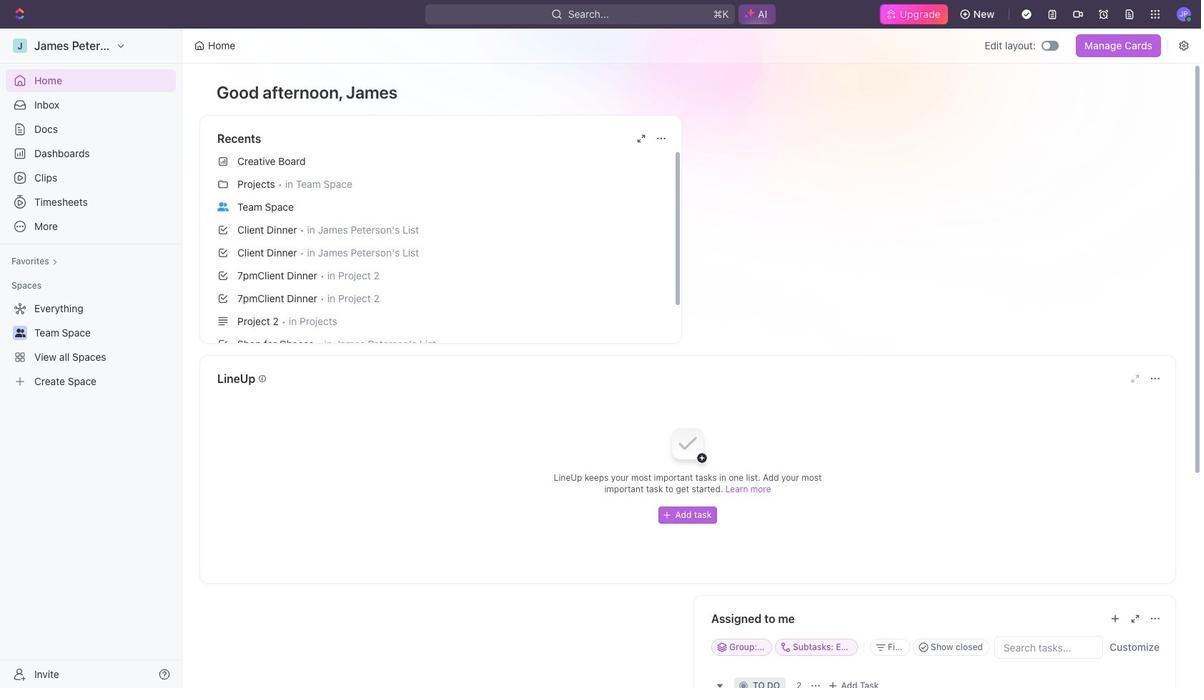 Task type: describe. For each thing, give the bounding box(es) containing it.
tree inside the sidebar navigation
[[6, 298, 176, 393]]

james peterson's workspace, , element
[[13, 39, 27, 53]]

1 horizontal spatial user group image
[[217, 202, 229, 211]]

Search tasks... text field
[[995, 637, 1103, 659]]

user group image inside the sidebar navigation
[[15, 329, 25, 338]]



Task type: locate. For each thing, give the bounding box(es) containing it.
0 vertical spatial user group image
[[217, 202, 229, 211]]

0 horizontal spatial user group image
[[15, 329, 25, 338]]

user group image
[[217, 202, 229, 211], [15, 329, 25, 338]]

tree
[[6, 298, 176, 393]]

1 vertical spatial user group image
[[15, 329, 25, 338]]

sidebar navigation
[[0, 29, 185, 689]]



Task type: vqa. For each thing, say whether or not it's contained in the screenshot.
Sidebar "navigation"
yes



